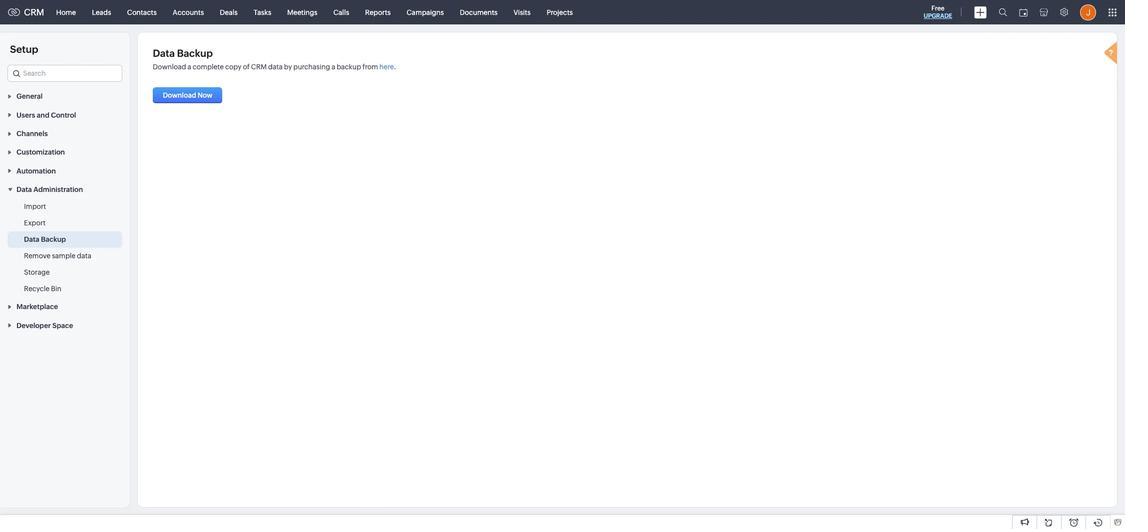 Task type: locate. For each thing, give the bounding box(es) containing it.
download
[[153, 63, 186, 71], [163, 91, 196, 99]]

1 horizontal spatial a
[[332, 63, 335, 71]]

0 vertical spatial download
[[153, 63, 186, 71]]

developer space
[[16, 322, 73, 330]]

home link
[[48, 0, 84, 24]]

data backup up remove
[[24, 236, 66, 244]]

projects link
[[539, 0, 581, 24]]

storage
[[24, 269, 50, 277]]

backup up complete
[[177, 47, 213, 59]]

a
[[187, 63, 191, 71], [332, 63, 335, 71]]

backup
[[177, 47, 213, 59], [41, 236, 66, 244]]

documents link
[[452, 0, 506, 24]]

leads link
[[84, 0, 119, 24]]

data inside "dropdown button"
[[16, 186, 32, 194]]

crm
[[24, 7, 44, 17], [251, 63, 267, 71]]

1 vertical spatial download
[[163, 91, 196, 99]]

create menu image
[[974, 6, 987, 18]]

0 vertical spatial data
[[268, 63, 283, 71]]

crm right of
[[251, 63, 267, 71]]

download for download now
[[163, 91, 196, 99]]

data down export
[[24, 236, 39, 244]]

data backup up complete
[[153, 47, 213, 59]]

users and control button
[[0, 106, 130, 124]]

data backup inside data administration "region"
[[24, 236, 66, 244]]

2 vertical spatial data
[[24, 236, 39, 244]]

here
[[379, 63, 394, 71]]

recycle bin
[[24, 285, 61, 293]]

0 horizontal spatial data
[[77, 252, 91, 260]]

control
[[51, 111, 76, 119]]

search image
[[999, 8, 1007, 16]]

1 vertical spatial data
[[77, 252, 91, 260]]

data
[[268, 63, 283, 71], [77, 252, 91, 260]]

deals
[[220, 8, 238, 16]]

leads
[[92, 8, 111, 16]]

storage link
[[24, 268, 50, 278]]

1 horizontal spatial backup
[[177, 47, 213, 59]]

1 vertical spatial backup
[[41, 236, 66, 244]]

administration
[[33, 186, 83, 194]]

0 horizontal spatial backup
[[41, 236, 66, 244]]

backup up remove sample data at top left
[[41, 236, 66, 244]]

data inside "region"
[[77, 252, 91, 260]]

crm left home link
[[24, 7, 44, 17]]

calendar image
[[1019, 8, 1028, 16]]

data backup link
[[24, 235, 66, 245]]

and
[[37, 111, 49, 119]]

general button
[[0, 87, 130, 106]]

channels button
[[0, 124, 130, 143]]

1 horizontal spatial data
[[268, 63, 283, 71]]

None field
[[7, 65, 122, 82]]

complete
[[193, 63, 224, 71]]

0 vertical spatial data
[[153, 47, 175, 59]]

marketplace
[[16, 303, 58, 311]]

tasks
[[254, 8, 271, 16]]

download inside button
[[163, 91, 196, 99]]

data inside "region"
[[24, 236, 39, 244]]

of
[[243, 63, 250, 71]]

bin
[[51, 285, 61, 293]]

campaigns
[[407, 8, 444, 16]]

calls
[[333, 8, 349, 16]]

1 horizontal spatial data backup
[[153, 47, 213, 59]]

data backup
[[153, 47, 213, 59], [24, 236, 66, 244]]

copy
[[225, 63, 241, 71]]

purchasing
[[293, 63, 330, 71]]

a left backup at top
[[332, 63, 335, 71]]

0 vertical spatial backup
[[177, 47, 213, 59]]

data administration
[[16, 186, 83, 194]]

tasks link
[[246, 0, 279, 24]]

2 a from the left
[[332, 63, 335, 71]]

0 horizontal spatial data backup
[[24, 236, 66, 244]]

data right sample
[[77, 252, 91, 260]]

sample
[[52, 252, 76, 260]]

export
[[24, 219, 45, 227]]

data down contacts in the top left of the page
[[153, 47, 175, 59]]

create menu element
[[968, 0, 993, 24]]

a left complete
[[187, 63, 191, 71]]

0 horizontal spatial crm
[[24, 7, 44, 17]]

marketplace button
[[0, 298, 130, 316]]

meetings link
[[279, 0, 325, 24]]

from
[[363, 63, 378, 71]]

data up import link
[[16, 186, 32, 194]]

0 horizontal spatial a
[[187, 63, 191, 71]]

1 vertical spatial data
[[16, 186, 32, 194]]

accounts link
[[165, 0, 212, 24]]

free
[[931, 4, 945, 12]]

download now button
[[153, 87, 222, 103]]

data
[[153, 47, 175, 59], [16, 186, 32, 194], [24, 236, 39, 244]]

Search text field
[[8, 65, 122, 81]]

automation
[[16, 167, 56, 175]]

1 horizontal spatial crm
[[251, 63, 267, 71]]

download up download now button
[[153, 63, 186, 71]]

visits link
[[506, 0, 539, 24]]

upgrade
[[924, 12, 952, 19]]

import
[[24, 203, 46, 211]]

home
[[56, 8, 76, 16]]

download left now in the left of the page
[[163, 91, 196, 99]]

download a complete copy of crm data by purchasing a backup from here .
[[153, 63, 396, 71]]

developer space button
[[0, 316, 130, 335]]

data left by
[[268, 63, 283, 71]]

download now
[[163, 91, 212, 99]]

1 vertical spatial data backup
[[24, 236, 66, 244]]



Task type: describe. For each thing, give the bounding box(es) containing it.
search element
[[993, 0, 1013, 24]]

customization
[[16, 148, 65, 156]]

0 vertical spatial crm
[[24, 7, 44, 17]]

users and control
[[16, 111, 76, 119]]

data for data backup link
[[24, 236, 39, 244]]

backup inside data administration "region"
[[41, 236, 66, 244]]

remove sample data link
[[24, 251, 91, 261]]

.
[[394, 63, 396, 71]]

remove
[[24, 252, 51, 260]]

profile image
[[1080, 4, 1096, 20]]

1 a from the left
[[187, 63, 191, 71]]

crm link
[[8, 7, 44, 17]]

here link
[[379, 63, 394, 71]]

free upgrade
[[924, 4, 952, 19]]

reports link
[[357, 0, 399, 24]]

recycle bin link
[[24, 284, 61, 294]]

data administration region
[[0, 199, 130, 298]]

reports
[[365, 8, 391, 16]]

setup
[[10, 43, 38, 55]]

data for data administration "dropdown button"
[[16, 186, 32, 194]]

now
[[198, 91, 212, 99]]

accounts
[[173, 8, 204, 16]]

help image
[[1102, 40, 1122, 68]]

remove sample data
[[24, 252, 91, 260]]

by
[[284, 63, 292, 71]]

data administration button
[[0, 180, 130, 199]]

general
[[16, 93, 43, 101]]

customization button
[[0, 143, 130, 161]]

campaigns link
[[399, 0, 452, 24]]

deals link
[[212, 0, 246, 24]]

contacts link
[[119, 0, 165, 24]]

meetings
[[287, 8, 317, 16]]

space
[[52, 322, 73, 330]]

profile element
[[1074, 0, 1102, 24]]

import link
[[24, 202, 46, 212]]

export link
[[24, 218, 45, 228]]

calls link
[[325, 0, 357, 24]]

documents
[[460, 8, 498, 16]]

recycle
[[24, 285, 50, 293]]

users
[[16, 111, 35, 119]]

projects
[[547, 8, 573, 16]]

contacts
[[127, 8, 157, 16]]

automation button
[[0, 161, 130, 180]]

1 vertical spatial crm
[[251, 63, 267, 71]]

visits
[[514, 8, 531, 16]]

channels
[[16, 130, 48, 138]]

0 vertical spatial data backup
[[153, 47, 213, 59]]

download for download a complete copy of crm data by purchasing a backup from here .
[[153, 63, 186, 71]]

backup
[[337, 63, 361, 71]]

developer
[[16, 322, 51, 330]]



Task type: vqa. For each thing, say whether or not it's contained in the screenshot.
Contacts image
no



